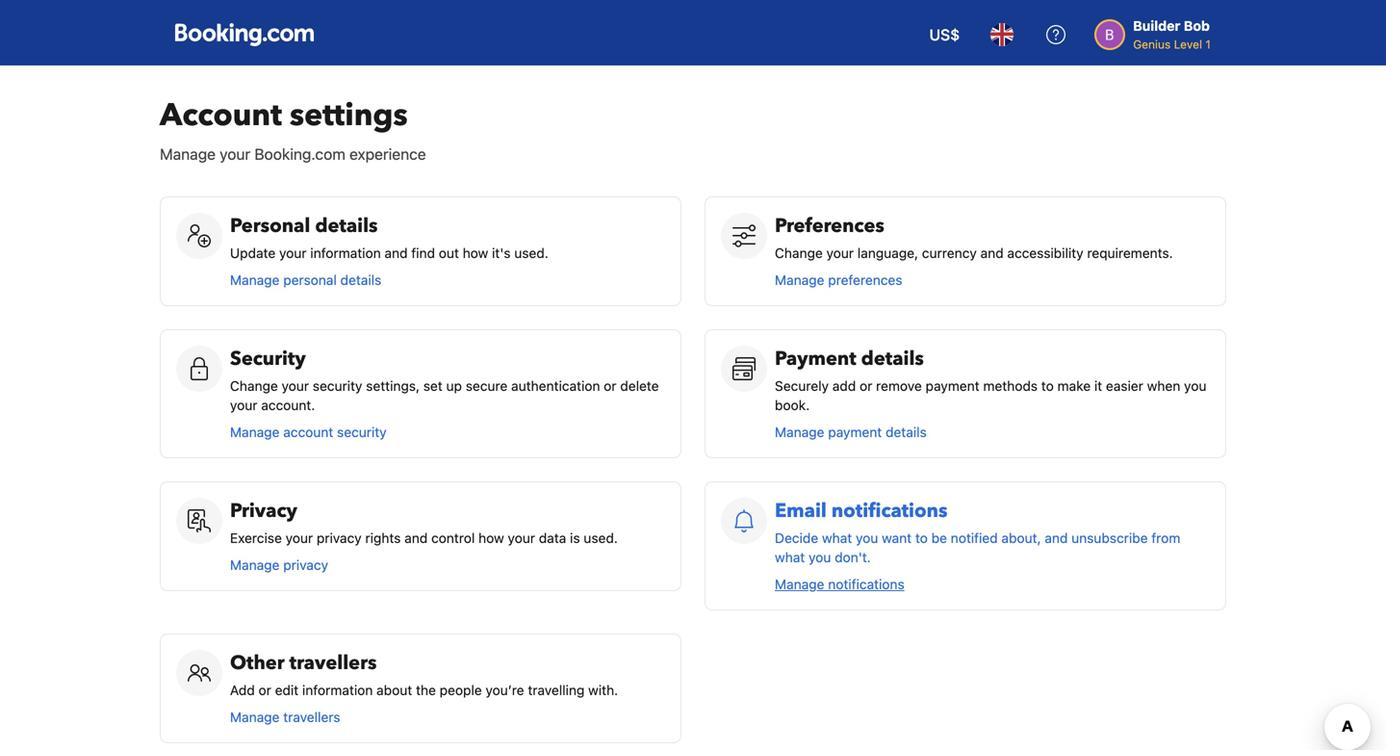 Task type: locate. For each thing, give the bounding box(es) containing it.
manage down exercise
[[230, 557, 280, 573]]

used. right 'is'
[[584, 530, 618, 546]]

payment right remove
[[926, 378, 980, 394]]

add
[[833, 378, 856, 394]]

how left it's
[[463, 245, 488, 261]]

builder
[[1133, 18, 1181, 34]]

manage personal details
[[230, 272, 382, 288]]

0 horizontal spatial payment
[[828, 424, 882, 440]]

payment
[[926, 378, 980, 394], [828, 424, 882, 440]]

and right about,
[[1045, 530, 1068, 546]]

you down decide
[[809, 549, 831, 565]]

how
[[463, 245, 488, 261], [479, 530, 504, 546]]

0 vertical spatial change
[[775, 245, 823, 261]]

and inside privacy exercise your privacy rights and control how your data is used.
[[405, 530, 428, 546]]

change
[[775, 245, 823, 261], [230, 378, 278, 394]]

0 horizontal spatial used.
[[514, 245, 549, 261]]

privacy inside privacy exercise your privacy rights and control how your data is used.
[[317, 530, 362, 546]]

privacy
[[317, 530, 362, 546], [283, 557, 328, 573]]

what down decide
[[775, 549, 805, 565]]

personal details update your information and find out how it's used.
[[230, 213, 549, 261]]

manage for other travellers
[[230, 709, 280, 725]]

your
[[220, 145, 251, 163], [279, 245, 307, 261], [827, 245, 854, 261], [282, 378, 309, 394], [230, 397, 258, 413], [286, 530, 313, 546], [508, 530, 535, 546]]

accessibility
[[1008, 245, 1084, 261]]

and inside "personal details update your information and find out how it's used."
[[385, 245, 408, 261]]

your left data
[[508, 530, 535, 546]]

what
[[822, 530, 852, 546], [775, 549, 805, 565]]

1 horizontal spatial used.
[[584, 530, 618, 546]]

manage down preferences
[[775, 272, 825, 288]]

you right when
[[1184, 378, 1207, 394]]

0 vertical spatial used.
[[514, 245, 549, 261]]

preferences
[[828, 272, 903, 288]]

notifications up the want
[[832, 498, 948, 524]]

notifications down don't.
[[828, 576, 905, 592]]

0 horizontal spatial to
[[916, 530, 928, 546]]

manage privacy
[[230, 557, 328, 573]]

out
[[439, 245, 459, 261]]

1 horizontal spatial to
[[1042, 378, 1054, 394]]

manage down decide
[[775, 576, 825, 592]]

manage for preferences
[[775, 272, 825, 288]]

your up manage privacy
[[286, 530, 313, 546]]

information up personal
[[310, 245, 381, 261]]

0 horizontal spatial or
[[259, 682, 271, 698]]

manage down account
[[160, 145, 216, 163]]

and inside email notifications decide what you want to be notified about, and unsubscribe from what you don't.
[[1045, 530, 1068, 546]]

used. right it's
[[514, 245, 549, 261]]

and right rights
[[405, 530, 428, 546]]

travellers inside the other travellers add or edit information about the people you're travelling with.
[[289, 650, 377, 676]]

information inside the other travellers add or edit information about the people you're travelling with.
[[302, 682, 373, 698]]

0 vertical spatial payment
[[926, 378, 980, 394]]

1 vertical spatial you
[[856, 530, 878, 546]]

security right account
[[337, 424, 387, 440]]

0 vertical spatial you
[[1184, 378, 1207, 394]]

privacy left rights
[[317, 530, 362, 546]]

1 vertical spatial to
[[916, 530, 928, 546]]

information
[[310, 245, 381, 261], [302, 682, 373, 698]]

how right control
[[479, 530, 504, 546]]

2 vertical spatial you
[[809, 549, 831, 565]]

0 vertical spatial security
[[313, 378, 362, 394]]

to left be on the right of the page
[[916, 530, 928, 546]]

2 horizontal spatial you
[[1184, 378, 1207, 394]]

notified
[[951, 530, 998, 546]]

travellers up edit
[[289, 650, 377, 676]]

1 vertical spatial travellers
[[283, 709, 340, 725]]

update
[[230, 245, 276, 261]]

set
[[423, 378, 443, 394]]

notifications for email
[[832, 498, 948, 524]]

you up don't.
[[856, 530, 878, 546]]

us$
[[930, 26, 960, 44]]

information inside "personal details update your information and find out how it's used."
[[310, 245, 381, 261]]

booking.com
[[255, 145, 345, 163]]

and left find
[[385, 245, 408, 261]]

notifications inside email notifications decide what you want to be notified about, and unsubscribe from what you don't.
[[832, 498, 948, 524]]

change inside security change your security settings, set up secure authentication or delete your account.
[[230, 378, 278, 394]]

preferences change your language, currency and accessibility requirements.
[[775, 213, 1173, 261]]

securely
[[775, 378, 829, 394]]

1 vertical spatial change
[[230, 378, 278, 394]]

or left edit
[[259, 682, 271, 698]]

manage travellers
[[230, 709, 340, 725]]

security
[[313, 378, 362, 394], [337, 424, 387, 440]]

and
[[385, 245, 408, 261], [981, 245, 1004, 261], [405, 530, 428, 546], [1045, 530, 1068, 546]]

manage down book.
[[775, 424, 825, 440]]

1 horizontal spatial payment
[[926, 378, 980, 394]]

remove
[[876, 378, 922, 394]]

to inside email notifications decide what you want to be notified about, and unsubscribe from what you don't.
[[916, 530, 928, 546]]

to left make
[[1042, 378, 1054, 394]]

up
[[446, 378, 462, 394]]

travellers
[[289, 650, 377, 676], [283, 709, 340, 725]]

change inside preferences change your language, currency and accessibility requirements.
[[775, 245, 823, 261]]

1 horizontal spatial you
[[856, 530, 878, 546]]

your down account
[[220, 145, 251, 163]]

other travellers add or edit information about the people you're travelling with.
[[230, 650, 618, 698]]

notifications
[[832, 498, 948, 524], [828, 576, 905, 592]]

payment inside payment details securely add or remove payment methods to make it easier when you book.
[[926, 378, 980, 394]]

settings
[[290, 94, 408, 136]]

account.
[[261, 397, 315, 413]]

your inside "personal details update your information and find out how it's used."
[[279, 245, 307, 261]]

other
[[230, 650, 285, 676]]

1 vertical spatial security
[[337, 424, 387, 440]]

0 horizontal spatial you
[[809, 549, 831, 565]]

change down preferences
[[775, 245, 823, 261]]

privacy down privacy
[[283, 557, 328, 573]]

information right edit
[[302, 682, 373, 698]]

unsubscribe
[[1072, 530, 1148, 546]]

0 vertical spatial notifications
[[832, 498, 948, 524]]

to
[[1042, 378, 1054, 394], [916, 530, 928, 546]]

your up manage preferences
[[827, 245, 854, 261]]

travellers down edit
[[283, 709, 340, 725]]

account
[[160, 94, 282, 136]]

0 horizontal spatial what
[[775, 549, 805, 565]]

from
[[1152, 530, 1181, 546]]

make
[[1058, 378, 1091, 394]]

1 vertical spatial information
[[302, 682, 373, 698]]

1 vertical spatial what
[[775, 549, 805, 565]]

and right currency
[[981, 245, 1004, 261]]

details up remove
[[861, 346, 924, 372]]

1 horizontal spatial or
[[604, 378, 617, 394]]

language,
[[858, 245, 919, 261]]

your up manage personal details
[[279, 245, 307, 261]]

1 vertical spatial used.
[[584, 530, 618, 546]]

used.
[[514, 245, 549, 261], [584, 530, 618, 546]]

0 vertical spatial privacy
[[317, 530, 362, 546]]

details inside payment details securely add or remove payment methods to make it easier when you book.
[[861, 346, 924, 372]]

security
[[230, 346, 306, 372]]

builder bob genius level 1
[[1133, 18, 1211, 51]]

methods
[[983, 378, 1038, 394]]

2 horizontal spatial or
[[860, 378, 873, 394]]

1 vertical spatial privacy
[[283, 557, 328, 573]]

your left account.
[[230, 397, 258, 413]]

control
[[431, 530, 475, 546]]

manage down account.
[[230, 424, 280, 440]]

what up don't.
[[822, 530, 852, 546]]

0 horizontal spatial change
[[230, 378, 278, 394]]

security up account.
[[313, 378, 362, 394]]

change down security
[[230, 378, 278, 394]]

travellers for manage
[[283, 709, 340, 725]]

0 vertical spatial to
[[1042, 378, 1054, 394]]

1 horizontal spatial change
[[775, 245, 823, 261]]

account
[[283, 424, 333, 440]]

about,
[[1002, 530, 1041, 546]]

1 vertical spatial payment
[[828, 424, 882, 440]]

1 vertical spatial notifications
[[828, 576, 905, 592]]

manage down update
[[230, 272, 280, 288]]

0 vertical spatial what
[[822, 530, 852, 546]]

0 vertical spatial how
[[463, 245, 488, 261]]

details
[[315, 213, 378, 239], [340, 272, 382, 288], [861, 346, 924, 372], [886, 424, 927, 440]]

0 vertical spatial information
[[310, 245, 381, 261]]

used. inside privacy exercise your privacy rights and control how your data is used.
[[584, 530, 618, 546]]

details up personal
[[315, 213, 378, 239]]

bob
[[1184, 18, 1210, 34]]

manage
[[160, 145, 216, 163], [230, 272, 280, 288], [775, 272, 825, 288], [230, 424, 280, 440], [775, 424, 825, 440], [230, 557, 280, 573], [775, 576, 825, 592], [230, 709, 280, 725]]

or left delete
[[604, 378, 617, 394]]

when
[[1147, 378, 1181, 394]]

genius
[[1133, 38, 1171, 51]]

find
[[411, 245, 435, 261]]

or inside the other travellers add or edit information about the people you're travelling with.
[[259, 682, 271, 698]]

or right add
[[860, 378, 873, 394]]

data
[[539, 530, 566, 546]]

or inside security change your security settings, set up secure authentication or delete your account.
[[604, 378, 617, 394]]

payment down add
[[828, 424, 882, 440]]

experience
[[350, 145, 426, 163]]

manage down add
[[230, 709, 280, 725]]

details down remove
[[886, 424, 927, 440]]

the
[[416, 682, 436, 698]]

you
[[1184, 378, 1207, 394], [856, 530, 878, 546], [809, 549, 831, 565]]

1 vertical spatial how
[[479, 530, 504, 546]]

and inside preferences change your language, currency and accessibility requirements.
[[981, 245, 1004, 261]]

0 vertical spatial travellers
[[289, 650, 377, 676]]

or
[[604, 378, 617, 394], [860, 378, 873, 394], [259, 682, 271, 698]]

notifications for manage
[[828, 576, 905, 592]]



Task type: vqa. For each thing, say whether or not it's contained in the screenshot.
right payment
yes



Task type: describe. For each thing, give the bounding box(es) containing it.
requirements.
[[1087, 245, 1173, 261]]

manage for personal details
[[230, 272, 280, 288]]

it's
[[492, 245, 511, 261]]

manage for security
[[230, 424, 280, 440]]

preferences
[[775, 213, 885, 239]]

to inside payment details securely add or remove payment methods to make it easier when you book.
[[1042, 378, 1054, 394]]

is
[[570, 530, 580, 546]]

manage inside account settings manage your booking.com experience
[[160, 145, 216, 163]]

exercise
[[230, 530, 282, 546]]

personal
[[230, 213, 310, 239]]

how inside privacy exercise your privacy rights and control how your data is used.
[[479, 530, 504, 546]]

details inside "personal details update your information and find out how it's used."
[[315, 213, 378, 239]]

easier
[[1106, 378, 1144, 394]]

manage notifications
[[775, 576, 905, 592]]

personal
[[283, 272, 337, 288]]

you're
[[486, 682, 524, 698]]

edit
[[275, 682, 299, 698]]

with.
[[588, 682, 618, 698]]

how inside "personal details update your information and find out how it's used."
[[463, 245, 488, 261]]

you inside payment details securely add or remove payment methods to make it easier when you book.
[[1184, 378, 1207, 394]]

don't.
[[835, 549, 871, 565]]

privacy exercise your privacy rights and control how your data is used.
[[230, 498, 618, 546]]

your up account.
[[282, 378, 309, 394]]

1 horizontal spatial what
[[822, 530, 852, 546]]

change for security
[[230, 378, 278, 394]]

currency
[[922, 245, 977, 261]]

manage account security
[[230, 424, 387, 440]]

travellers for other
[[289, 650, 377, 676]]

details right personal
[[340, 272, 382, 288]]

change for preferences
[[775, 245, 823, 261]]

and for personal details
[[385, 245, 408, 261]]

about
[[377, 682, 412, 698]]

settings,
[[366, 378, 420, 394]]

manage preferences
[[775, 272, 903, 288]]

email
[[775, 498, 827, 524]]

be
[[932, 530, 947, 546]]

decide
[[775, 530, 819, 546]]

privacy
[[230, 498, 297, 524]]

travelling
[[528, 682, 585, 698]]

rights
[[365, 530, 401, 546]]

manage for privacy
[[230, 557, 280, 573]]

authentication
[[511, 378, 600, 394]]

book.
[[775, 397, 810, 413]]

us$ button
[[918, 12, 972, 58]]

payment details securely add or remove payment methods to make it easier when you book.
[[775, 346, 1207, 413]]

level
[[1174, 38, 1203, 51]]

manage payment details
[[775, 424, 931, 440]]

delete
[[620, 378, 659, 394]]

used. inside "personal details update your information and find out how it's used."
[[514, 245, 549, 261]]

account settings manage your booking.com experience
[[160, 94, 426, 163]]

people
[[440, 682, 482, 698]]

security inside security change your security settings, set up secure authentication or delete your account.
[[313, 378, 362, 394]]

or inside payment details securely add or remove payment methods to make it easier when you book.
[[860, 378, 873, 394]]

1
[[1206, 38, 1211, 51]]

manage for email notifications
[[775, 576, 825, 592]]

payment
[[775, 346, 857, 372]]

and for preferences
[[981, 245, 1004, 261]]

your inside preferences change your language, currency and accessibility requirements.
[[827, 245, 854, 261]]

manage for payment details
[[775, 424, 825, 440]]

email notifications decide what you want to be notified about, and unsubscribe from what you don't.
[[775, 498, 1181, 565]]

and for privacy
[[405, 530, 428, 546]]

add
[[230, 682, 255, 698]]

secure
[[466, 378, 508, 394]]

security change your security settings, set up secure authentication or delete your account.
[[230, 346, 659, 413]]

it
[[1095, 378, 1103, 394]]

want
[[882, 530, 912, 546]]

your inside account settings manage your booking.com experience
[[220, 145, 251, 163]]



